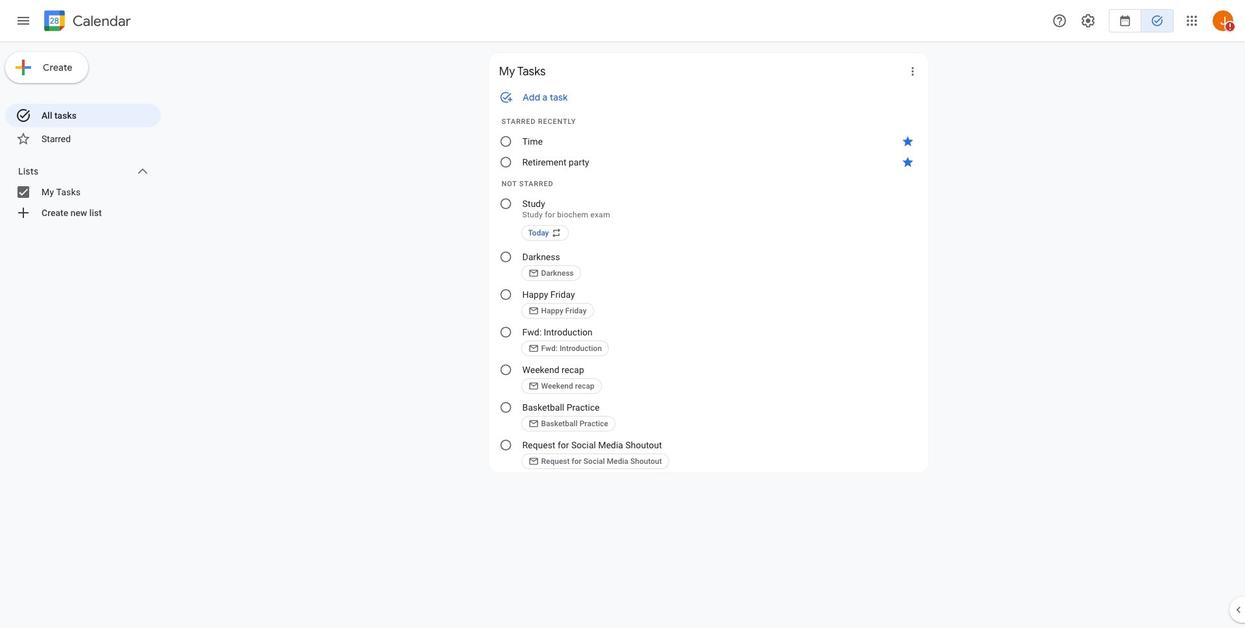Task type: locate. For each thing, give the bounding box(es) containing it.
settings menu image
[[1081, 13, 1097, 29]]

calendar element
[[42, 8, 131, 36]]

heading
[[70, 13, 131, 29]]

heading inside calendar element
[[70, 13, 131, 29]]



Task type: describe. For each thing, give the bounding box(es) containing it.
support menu image
[[1052, 13, 1068, 29]]

tasks sidebar image
[[16, 13, 31, 29]]



Task type: vqa. For each thing, say whether or not it's contained in the screenshot.
heading in Calendar element
yes



